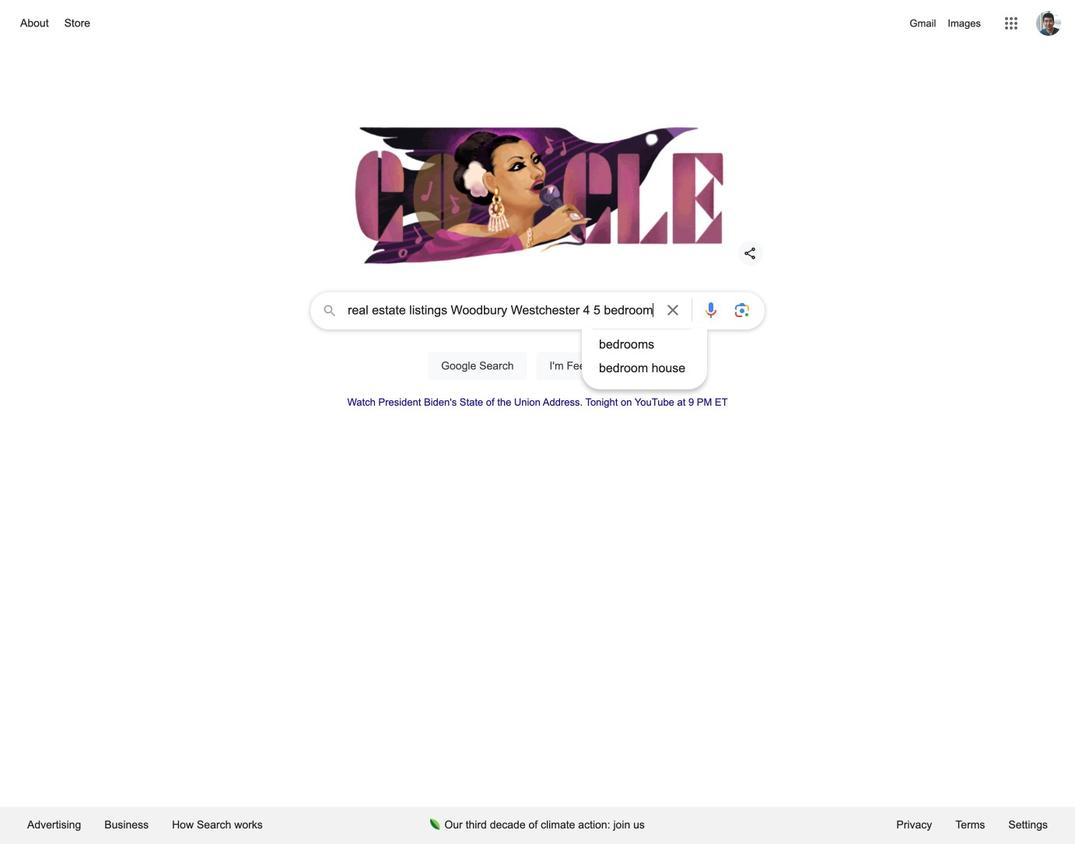 Task type: locate. For each thing, give the bounding box(es) containing it.
search by image image
[[733, 301, 751, 320]]

None search field
[[16, 288, 1059, 398]]

Search text field
[[348, 302, 654, 323]]

list box
[[582, 333, 707, 380]]

lola beltrán's 92nd birthday image
[[343, 117, 732, 272]]



Task type: vqa. For each thing, say whether or not it's contained in the screenshot.
the Search by voice image
yes



Task type: describe. For each thing, give the bounding box(es) containing it.
search by voice image
[[702, 301, 720, 320]]



